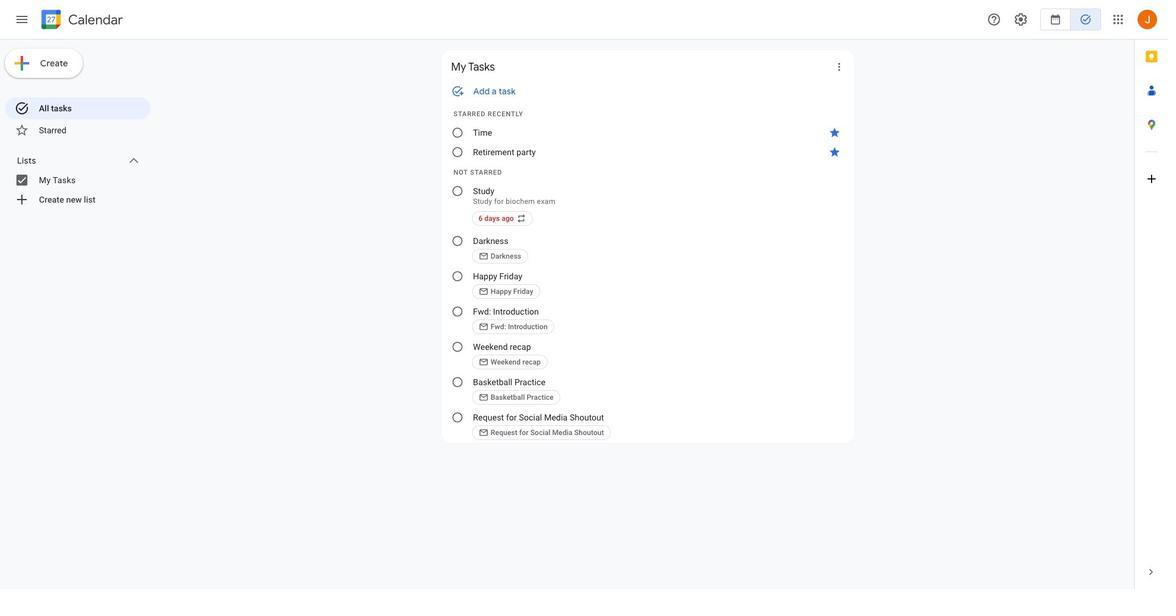Task type: describe. For each thing, give the bounding box(es) containing it.
tasks sidebar image
[[15, 12, 29, 27]]



Task type: vqa. For each thing, say whether or not it's contained in the screenshot.
8 AM
no



Task type: locate. For each thing, give the bounding box(es) containing it.
heading
[[66, 12, 123, 27]]

tab list
[[1135, 40, 1168, 555]]

calendar element
[[39, 7, 123, 34]]

support menu image
[[987, 12, 1002, 27]]

settings menu image
[[1014, 12, 1028, 27]]

heading inside calendar element
[[66, 12, 123, 27]]



